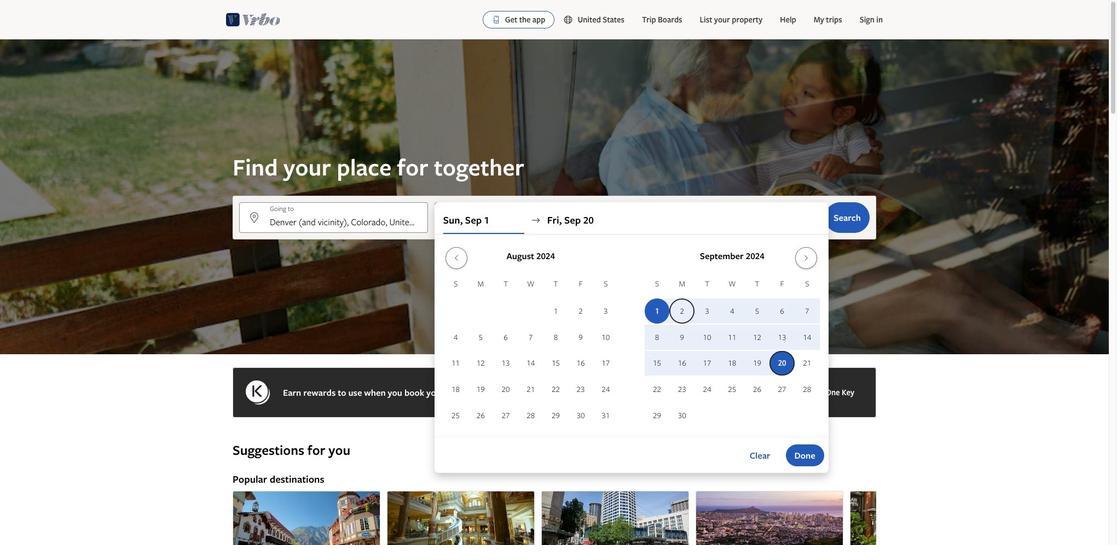 Task type: vqa. For each thing, say whether or not it's contained in the screenshot.
SHOW NEXT CARD icon
yes



Task type: locate. For each thing, give the bounding box(es) containing it.
small image
[[563, 15, 578, 25]]

makiki - lower punchbowl - tantalus showing landscape views, a sunset and a city image
[[696, 491, 843, 546]]

main content
[[0, 39, 1109, 546]]

show previous card image
[[226, 532, 239, 541]]

recently viewed region
[[226, 425, 883, 442]]

directional image
[[531, 216, 541, 225]]

august 2024 element
[[443, 278, 618, 430]]

downtown seattle featuring a skyscraper, a city and street scenes image
[[541, 491, 689, 546]]

wizard region
[[0, 39, 1109, 473]]

gastown showing signage, street scenes and outdoor eating image
[[850, 491, 998, 546]]

leavenworth featuring a small town or village and street scenes image
[[233, 491, 380, 546]]

september 2024 element
[[645, 278, 820, 430]]

previous month image
[[450, 254, 463, 263]]

application
[[443, 243, 820, 430]]



Task type: describe. For each thing, give the bounding box(es) containing it.
vrbo logo image
[[226, 11, 280, 28]]

download the app button image
[[492, 15, 501, 24]]

next month image
[[800, 254, 813, 263]]

show next card image
[[870, 532, 883, 541]]

las vegas featuring interior views image
[[387, 491, 535, 546]]

application inside wizard region
[[443, 243, 820, 430]]



